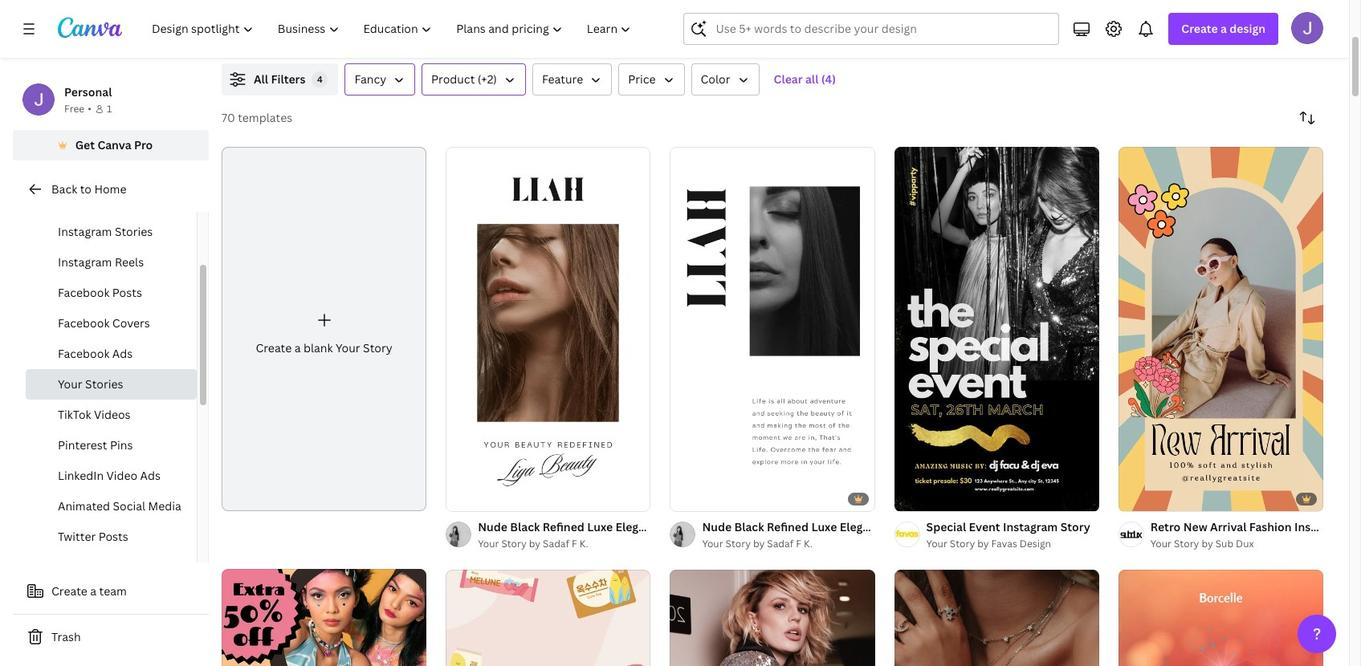 Task type: describe. For each thing, give the bounding box(es) containing it.
create a team button
[[13, 576, 209, 608]]

instagram posts link
[[26, 186, 197, 217]]

posts for instagram posts
[[115, 194, 145, 209]]

clear all (4)
[[774, 72, 836, 87]]

pro
[[134, 137, 153, 153]]

1 horizontal spatial ads
[[140, 468, 161, 484]]

free
[[64, 102, 85, 116]]

special event instagram story your story by favas design
[[927, 520, 1091, 551]]

facebook for facebook posts
[[58, 285, 110, 300]]

4 filter options selected element
[[312, 72, 328, 88]]

instagram reels link
[[26, 247, 197, 278]]

posts for twitter posts
[[99, 529, 128, 545]]

stories for instagram stories
[[115, 224, 153, 239]]

facebook for facebook ads
[[58, 346, 110, 362]]

get
[[75, 137, 95, 153]]

(4)
[[822, 72, 836, 87]]

facebook covers link
[[26, 309, 197, 339]]

create for create a team
[[51, 584, 87, 599]]

all
[[254, 72, 268, 87]]

0 vertical spatial ads
[[112, 346, 133, 362]]

twitter posts
[[58, 529, 128, 545]]

facebook for facebook covers
[[58, 316, 110, 331]]

by inside nude black refined luxe elegant beauty studio your story your story by sadaf f k.
[[754, 537, 765, 551]]

posts for facebook posts
[[112, 285, 142, 300]]

facebook posts
[[58, 285, 142, 300]]

personal
[[64, 84, 112, 100]]

create a blank your story element
[[222, 147, 427, 511]]

product (+2) button
[[422, 63, 526, 96]]

team
[[99, 584, 127, 599]]

retro new arrival fashion instagram st your story by sub dux
[[1151, 520, 1362, 551]]

twitter posts link
[[26, 522, 197, 553]]

free •
[[64, 102, 92, 116]]

retro
[[1151, 520, 1181, 535]]

price button
[[619, 63, 685, 96]]

your inside special event instagram story your story by favas design
[[927, 537, 948, 551]]

nude black refined luxe elegant beauty studio your story your story by sadaf f k.
[[702, 520, 1021, 551]]

all
[[806, 72, 819, 87]]

70
[[222, 110, 235, 125]]

animated
[[58, 499, 110, 514]]

facebook ads link
[[26, 339, 197, 370]]

nude for nude black refined luxe elegant beauty your story
[[478, 520, 508, 535]]

trash
[[51, 630, 81, 645]]

create a design
[[1182, 21, 1266, 36]]

special event instagram story image
[[895, 147, 1100, 511]]

black for nude black refined luxe elegant beauty studio your story
[[735, 520, 764, 535]]

your story by sadaf f k. link for nude black refined luxe elegant beauty studio your story
[[702, 536, 875, 552]]

videos
[[94, 407, 131, 423]]

social
[[113, 499, 146, 514]]

covers
[[112, 316, 150, 331]]

instagram inside special event instagram story your story by favas design
[[1003, 520, 1058, 535]]

create a blank your story
[[256, 341, 393, 356]]

clear all (4) button
[[766, 63, 844, 96]]

clear
[[774, 72, 803, 87]]

design
[[1230, 21, 1266, 36]]

facebook covers
[[58, 316, 150, 331]]

animated social media link
[[26, 492, 197, 522]]

instagram for instagram posts
[[58, 194, 112, 209]]

nude black refined luxe elegant beauty your story link
[[478, 519, 758, 536]]

product (+2)
[[432, 72, 497, 87]]

linkedin video ads
[[58, 468, 161, 484]]

pastel fancy snacks meals background instagram story image
[[446, 570, 651, 667]]

instagram for instagram reels
[[58, 255, 112, 270]]

Search search field
[[716, 14, 1050, 44]]

nude black refined luxe elegant beauty your story your story by sadaf f k.
[[478, 520, 758, 551]]

trash link
[[13, 622, 209, 654]]

instagram reels
[[58, 255, 144, 270]]

color
[[701, 72, 731, 87]]

by inside retro new arrival fashion instagram st your story by sub dux
[[1202, 537, 1214, 551]]

back to home
[[51, 182, 127, 197]]

k. inside nude black refined luxe elegant beauty your story your story by sadaf f k.
[[580, 537, 589, 551]]

elegant for your
[[616, 520, 657, 535]]

elegant for studio
[[840, 520, 881, 535]]

luxe for studio
[[812, 520, 837, 535]]

retro new arrival fashion instagram story image
[[1119, 147, 1324, 511]]

a for blank
[[295, 341, 301, 356]]

your inside retro new arrival fashion instagram st your story by sub dux
[[1151, 537, 1172, 551]]

facebook ads
[[58, 346, 133, 362]]

dux
[[1236, 537, 1255, 551]]

price
[[628, 72, 656, 87]]

a for design
[[1221, 21, 1228, 36]]

nude black refined luxe elegant beauty studio your story image
[[670, 147, 875, 511]]

your stories
[[58, 377, 123, 392]]

home
[[94, 182, 127, 197]]

all filters
[[254, 72, 306, 87]]

create a blank your story link
[[222, 147, 427, 511]]

get canva pro button
[[13, 130, 209, 161]]

sadaf inside nude black refined luxe elegant beauty studio your story your story by sadaf f k.
[[767, 537, 794, 551]]

•
[[88, 102, 92, 116]]

sub
[[1216, 537, 1234, 551]]

studio
[[925, 520, 961, 535]]

(+2)
[[478, 72, 497, 87]]

1
[[107, 102, 112, 116]]

fancy
[[355, 72, 387, 87]]

your story by favas design link
[[927, 536, 1091, 552]]

to
[[80, 182, 92, 197]]

1 vertical spatial nude black refined luxe elegant beauty your story image
[[895, 570, 1100, 667]]

f inside nude black refined luxe elegant beauty your story your story by sadaf f k.
[[572, 537, 577, 551]]

design
[[1020, 537, 1052, 551]]

a for team
[[90, 584, 96, 599]]

beauty for your
[[659, 520, 698, 535]]

beauty for studio
[[884, 520, 923, 535]]



Task type: vqa. For each thing, say whether or not it's contained in the screenshot.
Create a team
yes



Task type: locate. For each thing, give the bounding box(es) containing it.
feature button
[[533, 63, 612, 96]]

story inside 'element'
[[363, 341, 393, 356]]

twitter
[[58, 529, 96, 545]]

2 vertical spatial facebook
[[58, 346, 110, 362]]

2 k. from the left
[[804, 537, 813, 551]]

st
[[1353, 520, 1362, 535]]

create
[[1182, 21, 1219, 36], [256, 341, 292, 356], [51, 584, 87, 599]]

1 horizontal spatial k.
[[804, 537, 813, 551]]

a left "team"
[[90, 584, 96, 599]]

1 nude from the left
[[478, 520, 508, 535]]

1 vertical spatial ads
[[140, 468, 161, 484]]

2 your story by sadaf f k. link from the left
[[702, 536, 875, 552]]

4 by from the left
[[1202, 537, 1214, 551]]

filters
[[271, 72, 306, 87]]

create for create a blank your story
[[256, 341, 292, 356]]

0 horizontal spatial elegant
[[616, 520, 657, 535]]

4
[[317, 73, 323, 85]]

create inside dropdown button
[[1182, 21, 1219, 36]]

your
[[336, 341, 360, 356], [58, 377, 82, 392], [701, 520, 726, 535], [964, 520, 989, 535], [478, 537, 499, 551], [702, 537, 724, 551], [927, 537, 948, 551], [1151, 537, 1172, 551]]

templates
[[238, 110, 293, 125]]

your story by sadaf f k. link for nude black refined luxe elegant beauty your story
[[478, 536, 651, 552]]

ads right video at left
[[140, 468, 161, 484]]

0 vertical spatial stories
[[115, 224, 153, 239]]

by inside nude black refined luxe elegant beauty your story your story by sadaf f k.
[[529, 537, 541, 551]]

2 f from the left
[[796, 537, 802, 551]]

create left design at right top
[[1182, 21, 1219, 36]]

feature
[[542, 72, 583, 87]]

posts down the reels
[[112, 285, 142, 300]]

elegant inside nude black refined luxe elegant beauty studio your story your story by sadaf f k.
[[840, 520, 881, 535]]

pinterest pins
[[58, 438, 133, 453]]

1 horizontal spatial black
[[735, 520, 764, 535]]

create left "team"
[[51, 584, 87, 599]]

1 horizontal spatial a
[[295, 341, 301, 356]]

posts up instagram stories 'link'
[[115, 194, 145, 209]]

by left sub
[[1202, 537, 1214, 551]]

1 black from the left
[[510, 520, 540, 535]]

sadaf up vip party instagram story image
[[767, 537, 794, 551]]

black inside nude black refined luxe elegant beauty your story your story by sadaf f k.
[[510, 520, 540, 535]]

nude for nude black refined luxe elegant beauty studio your story
[[702, 520, 732, 535]]

canva
[[98, 137, 131, 153]]

create a team
[[51, 584, 127, 599]]

your story by sadaf f k. link up vip party instagram story image
[[702, 536, 875, 552]]

jacob simon image
[[1292, 12, 1324, 44]]

0 horizontal spatial f
[[572, 537, 577, 551]]

0 horizontal spatial nude black refined luxe elegant beauty your story image
[[446, 147, 651, 511]]

retro new arrival fashion instagram st link
[[1151, 519, 1362, 536]]

2 vertical spatial create
[[51, 584, 87, 599]]

a inside button
[[90, 584, 96, 599]]

1 beauty from the left
[[659, 520, 698, 535]]

blank
[[304, 341, 333, 356]]

stories down facebook ads link
[[85, 377, 123, 392]]

by up pastel fancy snacks meals background instagram story "image"
[[529, 537, 541, 551]]

2 horizontal spatial create
[[1182, 21, 1219, 36]]

70 templates
[[222, 110, 293, 125]]

color button
[[691, 63, 760, 96]]

1 luxe from the left
[[587, 520, 613, 535]]

1 vertical spatial stories
[[85, 377, 123, 392]]

0 horizontal spatial beauty
[[659, 520, 698, 535]]

2 sadaf from the left
[[767, 537, 794, 551]]

nude inside nude black refined luxe elegant beauty studio your story your story by sadaf f k.
[[702, 520, 732, 535]]

stories inside 'link'
[[115, 224, 153, 239]]

stories for your stories
[[85, 377, 123, 392]]

1 horizontal spatial elegant
[[840, 520, 881, 535]]

pins
[[110, 438, 133, 453]]

sadaf inside nude black refined luxe elegant beauty your story your story by sadaf f k.
[[543, 537, 570, 551]]

luxe for your
[[587, 520, 613, 535]]

black for nude black refined luxe elegant beauty your story
[[510, 520, 540, 535]]

k. down nude black refined luxe elegant beauty your story link at the bottom of page
[[580, 537, 589, 551]]

k. down 'nude black refined luxe elegant beauty studio your story' link
[[804, 537, 813, 551]]

2 vertical spatial posts
[[99, 529, 128, 545]]

your story by sadaf f k. link
[[478, 536, 651, 552], [702, 536, 875, 552]]

0 vertical spatial facebook
[[58, 285, 110, 300]]

refined
[[543, 520, 585, 535], [767, 520, 809, 535]]

by up vip party instagram story image
[[754, 537, 765, 551]]

a left blank
[[295, 341, 301, 356]]

1 horizontal spatial f
[[796, 537, 802, 551]]

instagram stories link
[[26, 217, 197, 247]]

1 vertical spatial create
[[256, 341, 292, 356]]

facebook down instagram reels
[[58, 285, 110, 300]]

1 horizontal spatial nude black refined luxe elegant beauty your story image
[[895, 570, 1100, 667]]

facebook up your stories
[[58, 346, 110, 362]]

k. inside nude black refined luxe elegant beauty studio your story your story by sadaf f k.
[[804, 537, 813, 551]]

your story by sub dux link
[[1151, 536, 1324, 552]]

1 f from the left
[[572, 537, 577, 551]]

1 k. from the left
[[580, 537, 589, 551]]

brown elegant something new is coming instagram story image
[[1119, 570, 1324, 667]]

0 vertical spatial a
[[1221, 21, 1228, 36]]

2 vertical spatial a
[[90, 584, 96, 599]]

2 beauty from the left
[[884, 520, 923, 535]]

a
[[1221, 21, 1228, 36], [295, 341, 301, 356], [90, 584, 96, 599]]

animated social media
[[58, 499, 181, 514]]

refined for nude black refined luxe elegant beauty your story
[[543, 520, 585, 535]]

1 vertical spatial a
[[295, 341, 301, 356]]

by inside special event instagram story your story by favas design
[[978, 537, 989, 551]]

create left blank
[[256, 341, 292, 356]]

2 facebook from the top
[[58, 316, 110, 331]]

instagram inside 'link'
[[58, 224, 112, 239]]

top level navigation element
[[141, 13, 645, 45]]

0 vertical spatial create
[[1182, 21, 1219, 36]]

fancy retro fashion sale instagram story image
[[222, 569, 427, 667]]

k.
[[580, 537, 589, 551], [804, 537, 813, 551]]

create inside button
[[51, 584, 87, 599]]

2 luxe from the left
[[812, 520, 837, 535]]

f
[[572, 537, 577, 551], [796, 537, 802, 551]]

black inside nude black refined luxe elegant beauty studio your story your story by sadaf f k.
[[735, 520, 764, 535]]

special event instagram story link
[[927, 519, 1091, 536]]

luxe inside nude black refined luxe elegant beauty studio your story your story by sadaf f k.
[[812, 520, 837, 535]]

0 vertical spatial posts
[[115, 194, 145, 209]]

Sort by button
[[1292, 102, 1324, 134]]

ads
[[112, 346, 133, 362], [140, 468, 161, 484]]

nude
[[478, 520, 508, 535], [702, 520, 732, 535]]

facebook posts link
[[26, 278, 197, 309]]

facebook up facebook ads
[[58, 316, 110, 331]]

facebook
[[58, 285, 110, 300], [58, 316, 110, 331], [58, 346, 110, 362]]

by down event at right
[[978, 537, 989, 551]]

1 sadaf from the left
[[543, 537, 570, 551]]

tiktok videos
[[58, 407, 131, 423]]

1 horizontal spatial create
[[256, 341, 292, 356]]

0 horizontal spatial nude
[[478, 520, 508, 535]]

1 by from the left
[[529, 537, 541, 551]]

sadaf down nude black refined luxe elegant beauty your story link at the bottom of page
[[543, 537, 570, 551]]

instagram inside retro new arrival fashion instagram st your story by sub dux
[[1295, 520, 1350, 535]]

3 by from the left
[[978, 537, 989, 551]]

0 horizontal spatial ads
[[112, 346, 133, 362]]

instagram for instagram stories
[[58, 224, 112, 239]]

vip party instagram story image
[[670, 570, 875, 667]]

ads down covers
[[112, 346, 133, 362]]

a inside 'element'
[[295, 341, 301, 356]]

fashion
[[1250, 520, 1292, 535]]

refined inside nude black refined luxe elegant beauty your story your story by sadaf f k.
[[543, 520, 585, 535]]

video
[[107, 468, 138, 484]]

nude inside nude black refined luxe elegant beauty your story your story by sadaf f k.
[[478, 520, 508, 535]]

2 nude from the left
[[702, 520, 732, 535]]

stories up the reels
[[115, 224, 153, 239]]

create for create a design
[[1182, 21, 1219, 36]]

0 horizontal spatial luxe
[[587, 520, 613, 535]]

media
[[148, 499, 181, 514]]

get canva pro
[[75, 137, 153, 153]]

stories
[[115, 224, 153, 239], [85, 377, 123, 392]]

special
[[927, 520, 967, 535]]

elegant inside nude black refined luxe elegant beauty your story your story by sadaf f k.
[[616, 520, 657, 535]]

2 refined from the left
[[767, 520, 809, 535]]

beauty
[[659, 520, 698, 535], [884, 520, 923, 535]]

f down 'nude black refined luxe elegant beauty studio your story' link
[[796, 537, 802, 551]]

0 horizontal spatial black
[[510, 520, 540, 535]]

back to home link
[[13, 174, 209, 206]]

posts down animated social media link
[[99, 529, 128, 545]]

product
[[432, 72, 475, 87]]

None search field
[[684, 13, 1060, 45]]

new
[[1184, 520, 1208, 535]]

fancy button
[[345, 63, 415, 96]]

arrival
[[1211, 520, 1247, 535]]

f inside nude black refined luxe elegant beauty studio your story your story by sadaf f k.
[[796, 537, 802, 551]]

event
[[969, 520, 1001, 535]]

0 horizontal spatial sadaf
[[543, 537, 570, 551]]

instagram posts
[[58, 194, 145, 209]]

favas
[[992, 537, 1018, 551]]

3 facebook from the top
[[58, 346, 110, 362]]

0 horizontal spatial a
[[90, 584, 96, 599]]

1 facebook from the top
[[58, 285, 110, 300]]

2 horizontal spatial a
[[1221, 21, 1228, 36]]

posts
[[115, 194, 145, 209], [112, 285, 142, 300], [99, 529, 128, 545]]

1 horizontal spatial luxe
[[812, 520, 837, 535]]

f down nude black refined luxe elegant beauty your story link at the bottom of page
[[572, 537, 577, 551]]

pinterest pins link
[[26, 431, 197, 461]]

2 by from the left
[[754, 537, 765, 551]]

1 horizontal spatial refined
[[767, 520, 809, 535]]

tiktok videos link
[[26, 400, 197, 431]]

1 horizontal spatial your story by sadaf f k. link
[[702, 536, 875, 552]]

create a design button
[[1169, 13, 1279, 45]]

luxe inside nude black refined luxe elegant beauty your story your story by sadaf f k.
[[587, 520, 613, 535]]

0 horizontal spatial k.
[[580, 537, 589, 551]]

your inside 'element'
[[336, 341, 360, 356]]

refined for nude black refined luxe elegant beauty studio your story
[[767, 520, 809, 535]]

nude black refined luxe elegant beauty studio your story link
[[702, 519, 1021, 536]]

1 horizontal spatial beauty
[[884, 520, 923, 535]]

1 horizontal spatial sadaf
[[767, 537, 794, 551]]

your story by sadaf f k. link up pastel fancy snacks meals background instagram story "image"
[[478, 536, 651, 552]]

create inside 'element'
[[256, 341, 292, 356]]

a left design at right top
[[1221, 21, 1228, 36]]

2 elegant from the left
[[840, 520, 881, 535]]

linkedin video ads link
[[26, 461, 197, 492]]

1 elegant from the left
[[616, 520, 657, 535]]

1 refined from the left
[[543, 520, 585, 535]]

beauty inside nude black refined luxe elegant beauty your story your story by sadaf f k.
[[659, 520, 698, 535]]

linkedin
[[58, 468, 104, 484]]

2 black from the left
[[735, 520, 764, 535]]

sadaf
[[543, 537, 570, 551], [767, 537, 794, 551]]

nude black refined luxe elegant beauty your story image
[[446, 147, 651, 511], [895, 570, 1100, 667]]

1 vertical spatial facebook
[[58, 316, 110, 331]]

pinterest
[[58, 438, 107, 453]]

0 horizontal spatial create
[[51, 584, 87, 599]]

elegant
[[616, 520, 657, 535], [840, 520, 881, 535]]

refined inside nude black refined luxe elegant beauty studio your story your story by sadaf f k.
[[767, 520, 809, 535]]

by
[[529, 537, 541, 551], [754, 537, 765, 551], [978, 537, 989, 551], [1202, 537, 1214, 551]]

0 horizontal spatial refined
[[543, 520, 585, 535]]

0 horizontal spatial your story by sadaf f k. link
[[478, 536, 651, 552]]

1 vertical spatial posts
[[112, 285, 142, 300]]

beauty inside nude black refined luxe elegant beauty studio your story your story by sadaf f k.
[[884, 520, 923, 535]]

a inside dropdown button
[[1221, 21, 1228, 36]]

1 your story by sadaf f k. link from the left
[[478, 536, 651, 552]]

tiktok
[[58, 407, 91, 423]]

instagram stories
[[58, 224, 153, 239]]

0 vertical spatial nude black refined luxe elegant beauty your story image
[[446, 147, 651, 511]]

reels
[[115, 255, 144, 270]]

1 horizontal spatial nude
[[702, 520, 732, 535]]

story inside retro new arrival fashion instagram st your story by sub dux
[[1175, 537, 1200, 551]]

back
[[51, 182, 77, 197]]



